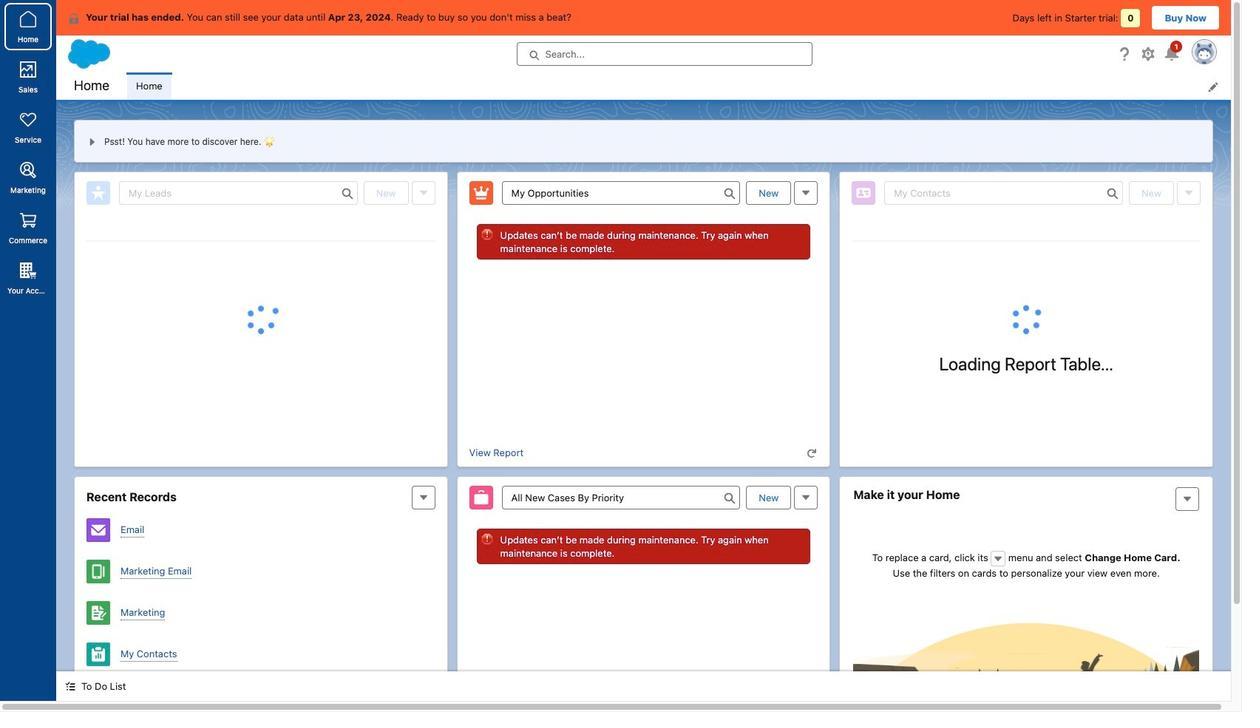 Task type: locate. For each thing, give the bounding box(es) containing it.
list
[[127, 72, 1231, 100]]

0 horizontal spatial text default image
[[68, 12, 80, 24]]

engagement channel type image
[[87, 518, 110, 542]]

1 vertical spatial error image
[[481, 533, 493, 545]]

text default image
[[68, 12, 80, 24], [807, 448, 817, 459], [993, 554, 1004, 564]]

error image
[[481, 229, 493, 240], [481, 533, 493, 545]]

0 horizontal spatial grid
[[87, 241, 435, 242]]

0 vertical spatial text default image
[[68, 12, 80, 24]]

0 vertical spatial error image
[[481, 229, 493, 240]]

grid
[[87, 241, 435, 242], [852, 241, 1201, 242]]

report image
[[87, 643, 110, 666]]

1 horizontal spatial text default image
[[807, 448, 817, 459]]

2 grid from the left
[[852, 241, 1201, 242]]

1 vertical spatial text default image
[[807, 448, 817, 459]]

1 horizontal spatial grid
[[852, 241, 1201, 242]]

2 vertical spatial text default image
[[993, 554, 1004, 564]]



Task type: vqa. For each thing, say whether or not it's contained in the screenshot.
cell
no



Task type: describe. For each thing, give the bounding box(es) containing it.
Select an Option text field
[[502, 181, 741, 205]]

2 error image from the top
[[481, 533, 493, 545]]

1 grid from the left
[[87, 241, 435, 242]]

text default image
[[65, 681, 75, 692]]

account image
[[87, 684, 110, 708]]

communication subscription channel type image
[[87, 560, 110, 584]]

communication subscription image
[[87, 601, 110, 625]]

2 horizontal spatial text default image
[[993, 554, 1004, 564]]

1 error image from the top
[[481, 229, 493, 240]]

Select an Option text field
[[502, 486, 741, 510]]



